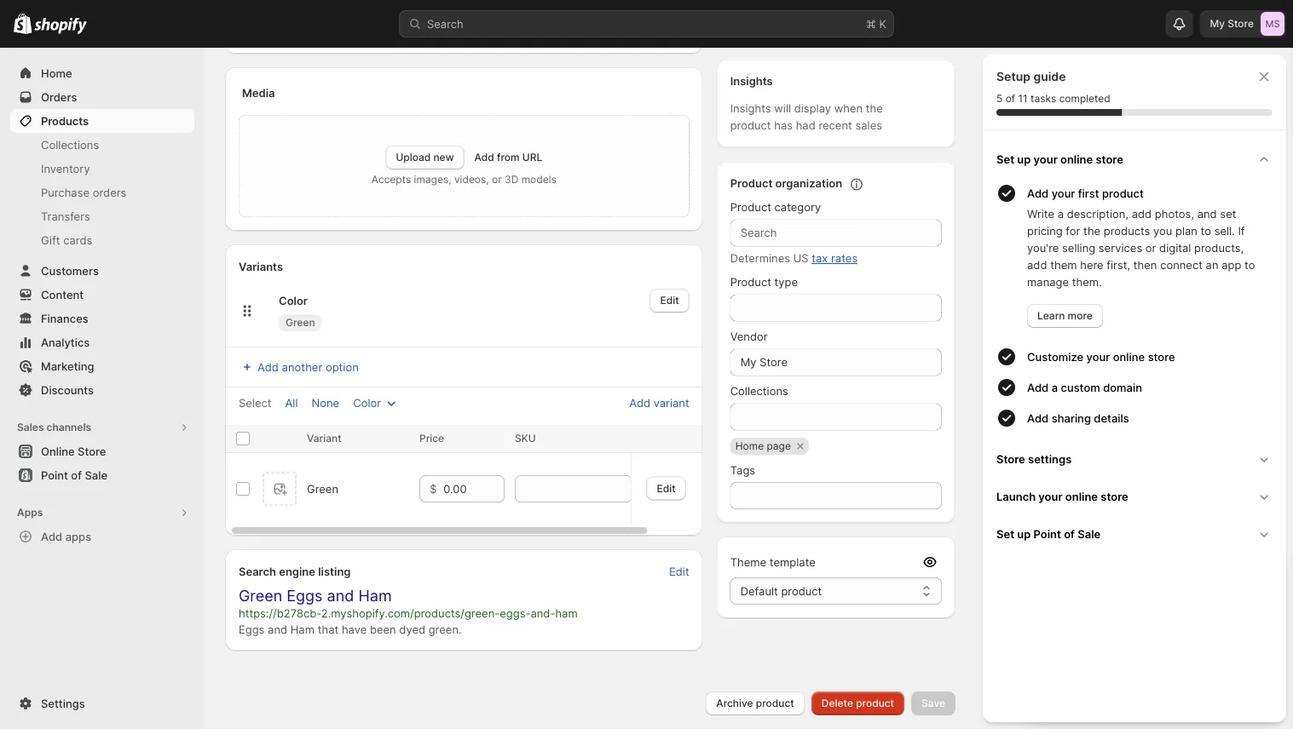 Task type: locate. For each thing, give the bounding box(es) containing it.
finances link
[[10, 307, 194, 331]]

write
[[1027, 207, 1054, 220]]

1 vertical spatial or
[[1146, 241, 1156, 254]]

add left apps on the left of page
[[41, 530, 62, 543]]

product left has
[[730, 119, 771, 132]]

0 vertical spatial search
[[427, 17, 464, 30]]

1 vertical spatial online
[[1113, 350, 1145, 364]]

add from url
[[474, 151, 542, 164]]

0 vertical spatial or
[[492, 173, 502, 186]]

product for product organization
[[730, 177, 773, 190]]

media
[[242, 86, 275, 99]]

edit inside dropdown button
[[660, 295, 679, 307]]

product up description,
[[1102, 187, 1144, 200]]

2 vertical spatial edit
[[669, 565, 689, 578]]

write a description, add photos, and set pricing for the products you plan to sell. if you're selling services or digital products, add them here first, then connect an app to manage them.
[[1027, 207, 1255, 289]]

sale
[[85, 469, 107, 482], [1078, 528, 1101, 541]]

1 vertical spatial the
[[1083, 224, 1101, 237]]

0 horizontal spatial collections
[[41, 138, 99, 151]]

learn more link
[[1027, 304, 1103, 328]]

0 vertical spatial product
[[730, 177, 773, 190]]

2 vertical spatial store
[[1101, 490, 1128, 503]]

0 horizontal spatial the
[[866, 102, 883, 115]]

product type
[[730, 276, 798, 289]]

1 horizontal spatial point
[[1034, 528, 1061, 541]]

product inside delete product button
[[856, 698, 894, 710]]

a right write
[[1058, 207, 1064, 220]]

add down customize
[[1027, 381, 1049, 394]]

0 vertical spatial the
[[866, 102, 883, 115]]

add for add a custom domain
[[1027, 381, 1049, 394]]

up up write
[[1017, 153, 1031, 166]]

customers
[[41, 264, 99, 277]]

store
[[1228, 17, 1254, 30], [78, 445, 106, 458], [996, 453, 1025, 466]]

analytics link
[[10, 331, 194, 355]]

add up products
[[1132, 207, 1152, 220]]

0 horizontal spatial search
[[239, 565, 276, 578]]

1 vertical spatial home
[[735, 440, 764, 453]]

of down launch your online store
[[1064, 528, 1075, 541]]

2 vertical spatial of
[[1064, 528, 1075, 541]]

0 vertical spatial a
[[1058, 207, 1064, 220]]

store down sales channels button
[[78, 445, 106, 458]]

models
[[521, 173, 556, 186]]

product for archive product
[[756, 698, 794, 710]]

2 vertical spatial online
[[1065, 490, 1098, 503]]

green
[[286, 317, 315, 329], [307, 482, 338, 496], [239, 587, 282, 606]]

of inside the point of sale link
[[71, 469, 82, 482]]

1 vertical spatial to
[[1245, 258, 1255, 271]]

archive product
[[716, 698, 794, 710]]

0 vertical spatial point
[[41, 469, 68, 482]]

gift cards
[[41, 234, 92, 247]]

0 horizontal spatial add
[[1027, 258, 1047, 271]]

price
[[419, 433, 444, 445]]

setup guide
[[996, 69, 1066, 84]]

1 horizontal spatial of
[[1006, 92, 1015, 105]]

product for delete product
[[856, 698, 894, 710]]

edit link
[[647, 477, 686, 501]]

setup
[[996, 69, 1031, 84]]

the up sales
[[866, 102, 883, 115]]

set down the 5
[[996, 153, 1014, 166]]

insights up 'insights will display when the product has had recent sales'
[[730, 75, 773, 88]]

store up launch
[[996, 453, 1025, 466]]

home for home
[[41, 66, 72, 80]]

ham up been
[[358, 587, 392, 606]]

0 vertical spatial sale
[[85, 469, 107, 482]]

of for 11
[[1006, 92, 1015, 105]]

add for add another option
[[257, 361, 279, 374]]

delete product
[[822, 698, 894, 710]]

0 horizontal spatial and
[[268, 623, 287, 636]]

my store image
[[1261, 12, 1285, 36]]

add apps
[[41, 530, 91, 543]]

to right app
[[1245, 258, 1255, 271]]

purchase
[[41, 186, 90, 199]]

2 horizontal spatial and
[[1197, 207, 1217, 220]]

digital
[[1159, 241, 1191, 254]]

add for add variant
[[629, 396, 650, 410]]

or up the "then"
[[1146, 241, 1156, 254]]

home up tags on the bottom right
[[735, 440, 764, 453]]

1 horizontal spatial or
[[1146, 241, 1156, 254]]

online inside customize your online store button
[[1113, 350, 1145, 364]]

your right launch
[[1039, 490, 1063, 503]]

green up another
[[286, 317, 315, 329]]

0 vertical spatial add
[[1132, 207, 1152, 220]]

that
[[318, 623, 339, 636]]

insights for insights
[[730, 75, 773, 88]]

up down launch
[[1017, 528, 1031, 541]]

1 vertical spatial up
[[1017, 528, 1031, 541]]

determines us tax rates
[[730, 252, 858, 265]]

settings link
[[10, 692, 194, 716]]

1 vertical spatial add
[[1027, 258, 1047, 271]]

0 vertical spatial home
[[41, 66, 72, 80]]

of down online store
[[71, 469, 82, 482]]

2 insights from the top
[[730, 102, 771, 115]]

0 horizontal spatial to
[[1201, 224, 1211, 237]]

or inside write a description, add photos, and set pricing for the products you plan to sell. if you're selling services or digital products, add them here first, then connect an app to manage them.
[[1146, 241, 1156, 254]]

set up point of sale button
[[990, 516, 1279, 553]]

2 vertical spatial green
[[239, 587, 282, 606]]

none
[[312, 396, 339, 410]]

add sharing details button
[[1027, 403, 1279, 434]]

3d
[[505, 173, 519, 186]]

0 vertical spatial edit
[[660, 295, 679, 307]]

online up add your first product
[[1060, 153, 1093, 166]]

1 vertical spatial product
[[730, 201, 771, 214]]

online down the settings
[[1065, 490, 1098, 503]]

1 insights from the top
[[730, 75, 773, 88]]

11
[[1018, 92, 1028, 105]]

us
[[793, 252, 809, 265]]

insights left "will"
[[730, 102, 771, 115]]

sell.
[[1214, 224, 1235, 237]]

1 horizontal spatial home
[[735, 440, 764, 453]]

up for point
[[1017, 528, 1031, 541]]

home link
[[10, 61, 194, 85]]

search for search
[[427, 17, 464, 30]]

0 horizontal spatial store
[[78, 445, 106, 458]]

home up orders
[[41, 66, 72, 80]]

2.myshopify.com/products/green-
[[321, 607, 500, 620]]

sale down launch your online store
[[1078, 528, 1101, 541]]

product down template
[[781, 585, 822, 598]]

ham left that
[[290, 623, 315, 636]]

1 horizontal spatial color
[[353, 396, 381, 410]]

accepts
[[372, 173, 411, 186]]

details
[[1094, 412, 1129, 425]]

settings
[[41, 697, 85, 710]]

https://b278cb-
[[239, 607, 321, 620]]

1 vertical spatial sale
[[1078, 528, 1101, 541]]

and down listing
[[327, 587, 354, 606]]

$
[[430, 482, 437, 496]]

your for launch your online store
[[1039, 490, 1063, 503]]

edit for green
[[660, 295, 679, 307]]

1 up from the top
[[1017, 153, 1031, 166]]

2 horizontal spatial of
[[1064, 528, 1075, 541]]

eggs down https://b278cb-
[[239, 623, 265, 636]]

None text field
[[515, 476, 632, 503]]

online store button
[[0, 440, 205, 464]]

add down you're
[[1027, 258, 1047, 271]]

product down 'product organization'
[[730, 201, 771, 214]]

1 vertical spatial insights
[[730, 102, 771, 115]]

the inside write a description, add photos, and set pricing for the products you plan to sell. if you're selling services or digital products, add them here first, then connect an app to manage them.
[[1083, 224, 1101, 237]]

store up 'first'
[[1096, 153, 1123, 166]]

a inside write a description, add photos, and set pricing for the products you plan to sell. if you're selling services or digital products, add them here first, then connect an app to manage them.
[[1058, 207, 1064, 220]]

0 vertical spatial color
[[279, 294, 308, 307]]

you
[[1153, 224, 1172, 237]]

0 vertical spatial green
[[286, 317, 315, 329]]

for
[[1066, 224, 1080, 237]]

sales
[[17, 422, 44, 434]]

color inside color dropdown button
[[353, 396, 381, 410]]

sale down online store button
[[85, 469, 107, 482]]

eggs down engine
[[287, 587, 323, 606]]

settings
[[1028, 453, 1072, 466]]

domain
[[1103, 381, 1142, 394]]

0 horizontal spatial home
[[41, 66, 72, 80]]

product inside add your first product button
[[1102, 187, 1144, 200]]

accepts images, videos, or 3d models
[[372, 173, 556, 186]]

add for add apps
[[41, 530, 62, 543]]

the
[[866, 102, 883, 115], [1083, 224, 1101, 237]]

a left custom
[[1052, 381, 1058, 394]]

insights inside 'insights will display when the product has had recent sales'
[[730, 102, 771, 115]]

launch your online store button
[[990, 478, 1279, 516]]

edit inside button
[[669, 565, 689, 578]]

collections up home page
[[730, 385, 788, 398]]

none button
[[301, 391, 350, 415]]

photos,
[[1155, 207, 1194, 220]]

1 horizontal spatial store
[[996, 453, 1025, 466]]

0 vertical spatial eggs
[[287, 587, 323, 606]]

3 product from the top
[[730, 276, 771, 289]]

my
[[1210, 17, 1225, 30]]

product down determines
[[730, 276, 771, 289]]

to left the sell.
[[1201, 224, 1211, 237]]

1 horizontal spatial the
[[1083, 224, 1101, 237]]

product right archive
[[756, 698, 794, 710]]

product right the delete
[[856, 698, 894, 710]]

1 horizontal spatial to
[[1245, 258, 1255, 271]]

tasks
[[1031, 92, 1056, 105]]

1 vertical spatial collections
[[730, 385, 788, 398]]

0 vertical spatial up
[[1017, 153, 1031, 166]]

up for your
[[1017, 153, 1031, 166]]

add left another
[[257, 361, 279, 374]]

2 horizontal spatial store
[[1228, 17, 1254, 30]]

2 vertical spatial product
[[730, 276, 771, 289]]

sku
[[515, 433, 536, 445]]

sales channels button
[[10, 416, 194, 440]]

insights
[[730, 75, 773, 88], [730, 102, 771, 115]]

2 product from the top
[[730, 201, 771, 214]]

2 up from the top
[[1017, 528, 1031, 541]]

1 vertical spatial set
[[996, 528, 1014, 541]]

variants
[[239, 260, 283, 273]]

0 vertical spatial of
[[1006, 92, 1015, 105]]

add left from
[[474, 151, 494, 164]]

1 product from the top
[[730, 177, 773, 190]]

2 set from the top
[[996, 528, 1014, 541]]

1 vertical spatial green
[[307, 482, 338, 496]]

green down 'variant'
[[307, 482, 338, 496]]

1 vertical spatial of
[[71, 469, 82, 482]]

search for search engine listing
[[239, 565, 276, 578]]

1 set from the top
[[996, 153, 1014, 166]]

add apps button
[[10, 525, 194, 549]]

tags
[[730, 464, 755, 477]]

ham
[[358, 587, 392, 606], [290, 623, 315, 636]]

product for product type
[[730, 276, 771, 289]]

of right the 5
[[1006, 92, 1015, 105]]

product
[[730, 119, 771, 132], [1102, 187, 1144, 200], [781, 585, 822, 598], [756, 698, 794, 710], [856, 698, 894, 710]]

products
[[41, 114, 89, 127]]

set for set up point of sale
[[996, 528, 1014, 541]]

to
[[1201, 224, 1211, 237], [1245, 258, 1255, 271]]

products link
[[10, 109, 194, 133]]

1 vertical spatial and
[[327, 587, 354, 606]]

a inside button
[[1052, 381, 1058, 394]]

add for add sharing details
[[1027, 412, 1049, 425]]

images,
[[414, 173, 451, 186]]

organization
[[775, 177, 842, 190]]

1 vertical spatial search
[[239, 565, 276, 578]]

your up add your first product
[[1034, 153, 1058, 166]]

point down online
[[41, 469, 68, 482]]

1 vertical spatial ham
[[290, 623, 315, 636]]

1 horizontal spatial eggs
[[287, 587, 323, 606]]

your left 'first'
[[1052, 187, 1075, 200]]

set
[[1220, 207, 1236, 220]]

add up write
[[1027, 187, 1049, 200]]

0 vertical spatial and
[[1197, 207, 1217, 220]]

manage
[[1027, 275, 1069, 289]]

delete
[[822, 698, 853, 710]]

0 horizontal spatial or
[[492, 173, 502, 186]]

color right none
[[353, 396, 381, 410]]

and left set
[[1197, 207, 1217, 220]]

add inside button
[[1027, 187, 1049, 200]]

product up the product category
[[730, 177, 773, 190]]

save button
[[911, 692, 956, 716]]

1 horizontal spatial sale
[[1078, 528, 1101, 541]]

insights will display when the product has had recent sales
[[730, 102, 883, 132]]

add
[[474, 151, 494, 164], [1027, 187, 1049, 200], [257, 361, 279, 374], [1027, 381, 1049, 394], [629, 396, 650, 410], [1027, 412, 1049, 425], [41, 530, 62, 543]]

selling
[[1062, 241, 1096, 254]]

1 horizontal spatial search
[[427, 17, 464, 30]]

color down variants
[[279, 294, 308, 307]]

collections up inventory
[[41, 138, 99, 151]]

online inside launch your online store button
[[1065, 490, 1098, 503]]

store down store settings button
[[1101, 490, 1128, 503]]

0 vertical spatial set
[[996, 153, 1014, 166]]

add left variant
[[629, 396, 650, 410]]

delete product button
[[811, 692, 904, 716]]

store inside 'setup guide' dialog
[[996, 453, 1025, 466]]

0 horizontal spatial sale
[[85, 469, 107, 482]]

online up the "domain"
[[1113, 350, 1145, 364]]

0 vertical spatial store
[[1096, 153, 1123, 166]]

pricing
[[1027, 224, 1063, 237]]

0 vertical spatial insights
[[730, 75, 773, 88]]

product inside archive product button
[[756, 698, 794, 710]]

or left 3d
[[492, 173, 502, 186]]

have
[[342, 623, 367, 636]]

0 vertical spatial online
[[1060, 153, 1093, 166]]

and down https://b278cb-
[[268, 623, 287, 636]]

sales channels
[[17, 422, 91, 434]]

1 vertical spatial store
[[1148, 350, 1175, 364]]

1 vertical spatial a
[[1052, 381, 1058, 394]]

1 vertical spatial eggs
[[239, 623, 265, 636]]

set down launch
[[996, 528, 1014, 541]]

Product category text field
[[730, 219, 942, 247]]

store up the add a custom domain button
[[1148, 350, 1175, 364]]

add left sharing
[[1027, 412, 1049, 425]]

0 vertical spatial ham
[[358, 587, 392, 606]]

your up add a custom domain
[[1087, 350, 1110, 364]]

green up https://b278cb-
[[239, 587, 282, 606]]

the down description,
[[1083, 224, 1101, 237]]

1 horizontal spatial collections
[[730, 385, 788, 398]]

collections link
[[10, 133, 194, 157]]

store right my
[[1228, 17, 1254, 30]]

color
[[279, 294, 308, 307], [353, 396, 381, 410]]

store inside button
[[1148, 350, 1175, 364]]

0 horizontal spatial of
[[71, 469, 82, 482]]

up
[[1017, 153, 1031, 166], [1017, 528, 1031, 541]]

1 vertical spatial color
[[353, 396, 381, 410]]

connect
[[1160, 258, 1203, 271]]

1 horizontal spatial add
[[1132, 207, 1152, 220]]

the inside 'insights will display when the product has had recent sales'
[[866, 102, 883, 115]]

0 horizontal spatial point
[[41, 469, 68, 482]]

1 horizontal spatial ham
[[358, 587, 392, 606]]

insights for insights will display when the product has had recent sales
[[730, 102, 771, 115]]

1 vertical spatial point
[[1034, 528, 1061, 541]]

product for default product
[[781, 585, 822, 598]]

point down launch your online store
[[1034, 528, 1061, 541]]



Task type: describe. For each thing, give the bounding box(es) containing it.
transfers link
[[10, 205, 194, 228]]

then
[[1133, 258, 1157, 271]]

and-
[[531, 607, 555, 620]]

dyed
[[399, 623, 425, 636]]

1 horizontal spatial and
[[327, 587, 354, 606]]

option
[[326, 361, 359, 374]]

shopify image
[[34, 17, 87, 34]]

archive product button
[[706, 692, 804, 716]]

add variant button
[[619, 389, 700, 418]]

⌘ k
[[866, 17, 887, 30]]

setup guide dialog
[[983, 55, 1286, 723]]

add for add from url
[[474, 151, 494, 164]]

your for add your first product
[[1052, 187, 1075, 200]]

2 vertical spatial and
[[268, 623, 287, 636]]

product for product category
[[730, 201, 771, 214]]

type
[[774, 276, 798, 289]]

store for launch your online store
[[1101, 490, 1128, 503]]

set up your online store
[[996, 153, 1123, 166]]

new
[[433, 151, 454, 164]]

eggs-
[[500, 607, 531, 620]]

had
[[796, 119, 816, 132]]

more
[[1068, 310, 1093, 322]]

analytics
[[41, 336, 90, 349]]

$ text field
[[444, 476, 505, 503]]

inventory
[[41, 162, 90, 175]]

purchase orders
[[41, 186, 126, 199]]

and inside write a description, add photos, and set pricing for the products you plan to sell. if you're selling services or digital products, add them here first, then connect an app to manage them.
[[1197, 207, 1217, 220]]

plan
[[1175, 224, 1198, 237]]

set up point of sale
[[996, 528, 1101, 541]]

all
[[285, 396, 298, 410]]

green inside green eggs and ham https://b278cb-2.myshopify.com/products/green-eggs-and-ham eggs and ham that have been dyed green.
[[239, 587, 282, 606]]

online for launch your online store
[[1065, 490, 1098, 503]]

launch your online store
[[996, 490, 1128, 503]]

green eggs and ham https://b278cb-2.myshopify.com/products/green-eggs-and-ham eggs and ham that have been dyed green.
[[239, 587, 578, 636]]

0 horizontal spatial ham
[[290, 623, 315, 636]]

ham
[[555, 607, 578, 620]]

0 horizontal spatial color
[[279, 294, 308, 307]]

customers link
[[10, 259, 194, 283]]

transfers
[[41, 210, 90, 223]]

sharing
[[1052, 412, 1091, 425]]

Product type text field
[[730, 295, 942, 322]]

gift cards link
[[10, 228, 194, 252]]

1 vertical spatial edit
[[657, 482, 676, 495]]

product inside 'insights will display when the product has had recent sales'
[[730, 119, 771, 132]]

of for sale
[[71, 469, 82, 482]]

set for set up your online store
[[996, 153, 1014, 166]]

point of sale link
[[10, 464, 194, 488]]

online inside set up your online store button
[[1060, 153, 1093, 166]]

0 vertical spatial collections
[[41, 138, 99, 151]]

point inside 'setup guide' dialog
[[1034, 528, 1061, 541]]

store for customize your online store
[[1148, 350, 1175, 364]]

launch
[[996, 490, 1036, 503]]

upload new button
[[386, 146, 464, 170]]

listing
[[318, 565, 351, 578]]

of inside set up point of sale button
[[1064, 528, 1075, 541]]

discounts link
[[10, 378, 194, 402]]

your for customize your online store
[[1087, 350, 1110, 364]]

an
[[1206, 258, 1219, 271]]

store settings
[[996, 453, 1072, 466]]

page
[[767, 440, 791, 453]]

apps
[[65, 530, 91, 543]]

Collections text field
[[730, 404, 942, 431]]

marketing link
[[10, 355, 194, 378]]

variant
[[654, 396, 689, 410]]

Vendor text field
[[730, 349, 942, 376]]

edit for green eggs and ham
[[669, 565, 689, 578]]

0 vertical spatial to
[[1201, 224, 1211, 237]]

add another option button
[[228, 355, 369, 379]]

content link
[[10, 283, 194, 307]]

has
[[774, 119, 793, 132]]

recent
[[819, 119, 852, 132]]

completed
[[1059, 92, 1111, 105]]

options element
[[307, 482, 338, 496]]

a for add
[[1052, 381, 1058, 394]]

store for my store
[[1228, 17, 1254, 30]]

0 horizontal spatial eggs
[[239, 623, 265, 636]]

default
[[740, 585, 778, 598]]

default product
[[740, 585, 822, 598]]

search engine listing
[[239, 565, 351, 578]]

channels
[[46, 422, 91, 434]]

add your first product element
[[993, 205, 1279, 328]]

archive
[[716, 698, 753, 710]]

theme template
[[730, 556, 816, 569]]

add variant
[[629, 396, 689, 410]]

videos,
[[454, 173, 489, 186]]

learn more
[[1037, 310, 1093, 322]]

a for write
[[1058, 207, 1064, 220]]

online for customize your online store
[[1113, 350, 1145, 364]]

home for home page
[[735, 440, 764, 453]]

gift
[[41, 234, 60, 247]]

tax
[[812, 252, 828, 265]]

tax rates link
[[812, 252, 858, 265]]

set up your online store button
[[990, 141, 1279, 178]]

apps
[[17, 507, 43, 519]]

point of sale
[[41, 469, 107, 482]]

save
[[922, 698, 945, 710]]

sale inside 'setup guide' dialog
[[1078, 528, 1101, 541]]

app
[[1222, 258, 1241, 271]]

online store link
[[10, 440, 194, 464]]

them
[[1050, 258, 1077, 271]]

add for add your first product
[[1027, 187, 1049, 200]]

products,
[[1194, 241, 1244, 254]]

customize your online store
[[1027, 350, 1175, 364]]

template
[[770, 556, 816, 569]]

online store
[[41, 445, 106, 458]]

content
[[41, 288, 84, 301]]

shopify image
[[14, 13, 32, 34]]

theme
[[730, 556, 766, 569]]

learn
[[1037, 310, 1065, 322]]

Tags text field
[[730, 482, 942, 510]]

variant
[[307, 433, 342, 445]]

store for online store
[[78, 445, 106, 458]]

customize
[[1027, 350, 1084, 364]]



Task type: vqa. For each thing, say whether or not it's contained in the screenshot.
'tax rates' link
yes



